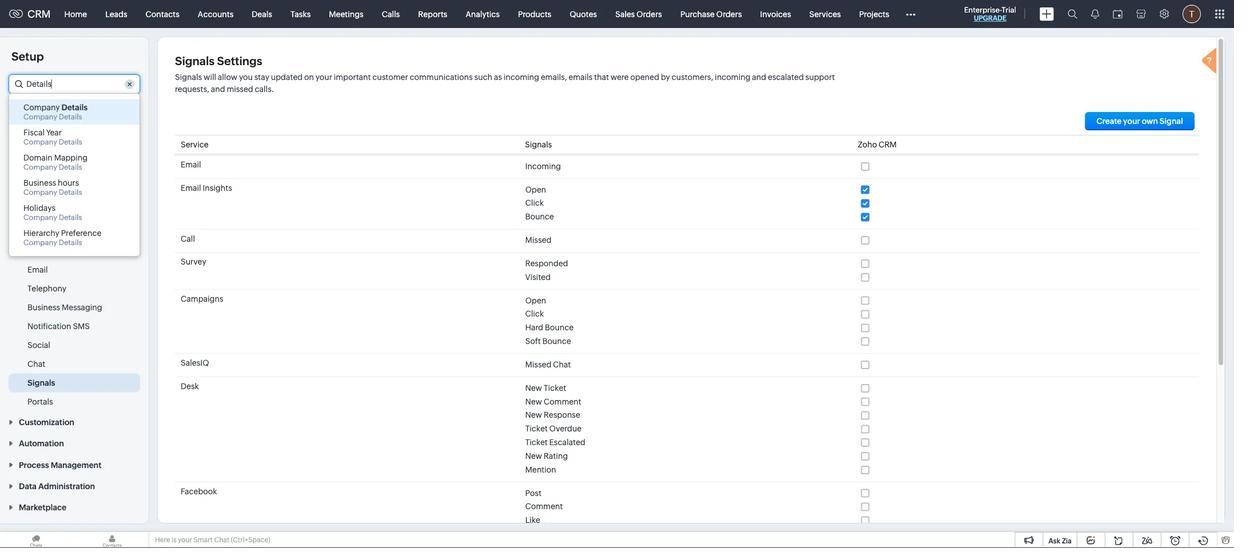 Task type: locate. For each thing, give the bounding box(es) containing it.
email
[[181, 160, 201, 169], [181, 183, 201, 193], [27, 265, 48, 274]]

email down channels
[[27, 265, 48, 274]]

new comment
[[525, 397, 581, 406]]

insights
[[203, 183, 232, 193]]

signals element
[[1084, 0, 1106, 28]]

management
[[51, 461, 101, 470]]

email left the insights
[[181, 183, 201, 193]]

0 horizontal spatial your
[[178, 536, 192, 544]]

projects
[[859, 9, 889, 19]]

option
[[9, 100, 140, 125]]

click up hard
[[525, 309, 544, 319]]

2 orders from the left
[[716, 9, 742, 19]]

2 vertical spatial bounce
[[542, 337, 571, 346]]

purchase orders
[[680, 9, 742, 19]]

Other Modules field
[[899, 5, 923, 23]]

smart
[[194, 536, 213, 544]]

new for new ticket
[[525, 383, 542, 393]]

email insights
[[181, 183, 232, 193]]

missed
[[227, 84, 253, 94]]

2 new from the top
[[525, 397, 542, 406]]

2 vertical spatial your
[[178, 536, 192, 544]]

such
[[474, 72, 492, 82]]

0 vertical spatial click
[[525, 199, 544, 208]]

details inside "domain mapping company details"
[[59, 163, 82, 172]]

1 vertical spatial ticket
[[525, 424, 548, 434]]

signal
[[1160, 117, 1183, 126]]

2 click from the top
[[525, 309, 544, 319]]

calls link
[[373, 0, 409, 28]]

0 vertical spatial and
[[752, 72, 766, 82]]

details up booking
[[65, 144, 91, 153]]

0 vertical spatial bounce
[[525, 212, 554, 221]]

1 horizontal spatial crm
[[879, 140, 897, 149]]

1 horizontal spatial your
[[316, 72, 332, 82]]

ticket for overdue
[[525, 424, 548, 434]]

enterprise-
[[964, 5, 1002, 14]]

personal
[[27, 125, 59, 135]]

1 horizontal spatial orders
[[716, 9, 742, 19]]

updated
[[271, 72, 303, 82]]

details inside the fiscal year company details
[[59, 138, 82, 146]]

chats image
[[0, 532, 72, 548]]

notification sms link
[[27, 320, 90, 332]]

0 horizontal spatial settings
[[61, 125, 92, 135]]

customer
[[373, 72, 408, 82]]

your right on
[[316, 72, 332, 82]]

new
[[525, 383, 542, 393], [525, 397, 542, 406], [525, 411, 542, 420], [525, 452, 542, 461]]

3 new from the top
[[525, 411, 542, 420]]

1 click from the top
[[525, 199, 544, 208]]

holidays company details
[[23, 204, 82, 222]]

marketplace
[[19, 503, 66, 512]]

crm right zoho
[[879, 140, 897, 149]]

invoices
[[760, 9, 791, 19]]

list box
[[9, 97, 140, 253]]

details down mapping
[[59, 163, 82, 172]]

0 vertical spatial comment
[[544, 397, 581, 406]]

comment down the post
[[525, 502, 563, 511]]

deals link
[[243, 0, 281, 28]]

your right is
[[178, 536, 192, 544]]

2 open from the top
[[525, 296, 546, 305]]

hierarchy
[[23, 229, 59, 238]]

ticket
[[544, 383, 566, 393], [525, 424, 548, 434], [525, 438, 548, 447]]

0 vertical spatial settings
[[217, 54, 262, 67]]

2 vertical spatial ticket
[[525, 438, 548, 447]]

mapping
[[54, 153, 88, 162]]

holidays option
[[9, 200, 140, 225]]

products link
[[509, 0, 561, 28]]

1 open from the top
[[525, 185, 546, 194]]

comment up response
[[544, 397, 581, 406]]

and
[[752, 72, 766, 82], [211, 84, 225, 94]]

chat right smart
[[214, 536, 229, 544]]

calls.
[[255, 84, 274, 94]]

company details link
[[27, 143, 91, 155]]

2 missed from the top
[[525, 360, 552, 369]]

0 horizontal spatial incoming
[[504, 72, 539, 82]]

email down service at the left
[[181, 160, 201, 169]]

signals
[[175, 54, 215, 67], [175, 72, 204, 82], [525, 140, 552, 149], [27, 378, 55, 387]]

soft
[[525, 337, 541, 346]]

0 horizontal spatial orders
[[637, 9, 662, 19]]

notification
[[27, 322, 71, 331]]

call
[[181, 234, 195, 243]]

orders right sales
[[637, 9, 662, 19]]

details down search text field
[[61, 103, 88, 112]]

new down new comment at the bottom left of the page
[[525, 411, 542, 420]]

will allow you stay updated on your important customer communications such as incoming emails, emails that were opened by customers, incoming and escalated support requests, and missed calls.
[[175, 72, 835, 94]]

4 new from the top
[[525, 452, 542, 461]]

services
[[809, 9, 841, 19]]

sms
[[73, 322, 90, 331]]

home link
[[55, 0, 96, 28]]

chat link
[[27, 358, 45, 370]]

ticket up new rating
[[525, 438, 548, 447]]

fiscal year company details
[[23, 128, 82, 146]]

option containing company
[[9, 100, 140, 125]]

year
[[46, 128, 62, 137]]

and left escalated
[[752, 72, 766, 82]]

open for bounce
[[525, 185, 546, 194]]

requests,
[[175, 84, 209, 94]]

details up personal settings link
[[59, 113, 82, 121]]

and down will
[[211, 84, 225, 94]]

details down preference
[[59, 239, 82, 247]]

details
[[61, 103, 88, 112], [59, 113, 82, 121], [59, 138, 82, 146], [65, 144, 91, 153], [59, 163, 82, 172], [59, 188, 82, 197], [59, 213, 82, 222], [59, 239, 82, 247]]

your
[[316, 72, 332, 82], [1123, 117, 1140, 126], [178, 536, 192, 544]]

business messaging
[[27, 303, 102, 312]]

zoho crm
[[858, 140, 897, 149]]

details inside business hours company details
[[59, 188, 82, 197]]

ticket down new response
[[525, 424, 548, 434]]

0 horizontal spatial chat
[[27, 359, 45, 369]]

settings up you
[[217, 54, 262, 67]]

1 vertical spatial your
[[1123, 117, 1140, 126]]

1 vertical spatial click
[[525, 309, 544, 319]]

1 vertical spatial comment
[[525, 502, 563, 511]]

chat inside channels region
[[27, 359, 45, 369]]

1 new from the top
[[525, 383, 542, 393]]

details down hours
[[59, 188, 82, 197]]

crm left home
[[27, 8, 51, 20]]

business for business messaging
[[27, 303, 60, 312]]

1 vertical spatial bounce
[[545, 323, 574, 332]]

bounce down hard bounce
[[542, 337, 571, 346]]

tasks
[[290, 9, 311, 19]]

0 vertical spatial your
[[316, 72, 332, 82]]

1 horizontal spatial settings
[[217, 54, 262, 67]]

sales
[[615, 9, 635, 19]]

0 vertical spatial open
[[525, 185, 546, 194]]

0 horizontal spatial and
[[211, 84, 225, 94]]

search image
[[1068, 9, 1078, 19]]

create menu element
[[1033, 0, 1061, 28]]

signals up portals link on the left of the page
[[27, 378, 55, 387]]

1 vertical spatial crm
[[879, 140, 897, 149]]

new for new comment
[[525, 397, 542, 406]]

company
[[23, 103, 60, 112], [23, 113, 57, 121], [23, 138, 57, 146], [27, 144, 64, 153], [23, 163, 57, 172], [23, 188, 57, 197], [23, 213, 57, 222], [23, 239, 57, 247]]

settings down general dropdown button
[[61, 125, 92, 135]]

ticket up new comment at the bottom left of the page
[[544, 383, 566, 393]]

missed down soft
[[525, 360, 552, 369]]

0 vertical spatial ticket
[[544, 383, 566, 393]]

personal settings link
[[27, 124, 92, 136]]

calendar
[[27, 163, 61, 172]]

0 vertical spatial crm
[[27, 8, 51, 20]]

new down 'new ticket'
[[525, 397, 542, 406]]

missed up the responded
[[525, 236, 552, 245]]

open down the incoming
[[525, 185, 546, 194]]

new up mention
[[525, 452, 542, 461]]

2 vertical spatial email
[[27, 265, 48, 274]]

new up new comment at the bottom left of the page
[[525, 383, 542, 393]]

incoming right the customers,
[[715, 72, 751, 82]]

orders right purchase
[[716, 9, 742, 19]]

booking
[[63, 163, 94, 172]]

emails,
[[541, 72, 567, 82]]

incoming right as
[[504, 72, 539, 82]]

open down visited
[[525, 296, 546, 305]]

list box containing company
[[9, 97, 140, 253]]

0 vertical spatial business
[[23, 178, 56, 188]]

1 orders from the left
[[637, 9, 662, 19]]

channels region
[[0, 260, 149, 411]]

None field
[[9, 74, 140, 94]]

1 vertical spatial and
[[211, 84, 225, 94]]

projects link
[[850, 0, 899, 28]]

zoho
[[858, 140, 877, 149]]

crm
[[27, 8, 51, 20], [879, 140, 897, 149]]

search element
[[1061, 0, 1084, 28]]

chat down social link
[[27, 359, 45, 369]]

click for bounce
[[525, 199, 544, 208]]

analytics link
[[457, 0, 509, 28]]

bounce up the responded
[[525, 212, 554, 221]]

business down telephony
[[27, 303, 60, 312]]

new for new rating
[[525, 452, 542, 461]]

sales orders
[[615, 9, 662, 19]]

profile image
[[1183, 5, 1201, 23]]

0 vertical spatial email
[[181, 160, 201, 169]]

signals image
[[1091, 9, 1099, 19]]

open
[[525, 185, 546, 194], [525, 296, 546, 305]]

hours
[[58, 178, 79, 188]]

profile element
[[1176, 0, 1208, 28]]

leads
[[105, 9, 127, 19]]

click for hard bounce
[[525, 309, 544, 319]]

your inside button
[[1123, 117, 1140, 126]]

1 horizontal spatial incoming
[[715, 72, 751, 82]]

business down calendar
[[23, 178, 56, 188]]

visited
[[525, 272, 551, 282]]

1 vertical spatial open
[[525, 296, 546, 305]]

general
[[19, 106, 49, 115]]

business inside channels region
[[27, 303, 60, 312]]

0 vertical spatial missed
[[525, 236, 552, 245]]

ask
[[1049, 537, 1061, 545]]

orders for purchase orders
[[716, 9, 742, 19]]

chat down soft bounce
[[553, 360, 571, 369]]

mention
[[525, 465, 556, 474]]

enterprise-trial upgrade
[[964, 5, 1016, 22]]

2 horizontal spatial your
[[1123, 117, 1140, 126]]

were
[[611, 72, 629, 82]]

company inside holidays company details
[[23, 213, 57, 222]]

bounce up soft bounce
[[545, 323, 574, 332]]

details inside general region
[[65, 144, 91, 153]]

customization button
[[0, 411, 149, 433]]

1 missed from the top
[[525, 236, 552, 245]]

response
[[544, 411, 580, 420]]

business inside business hours company details
[[23, 178, 56, 188]]

settings inside general region
[[61, 125, 92, 135]]

leads link
[[96, 0, 136, 28]]

open for hard bounce
[[525, 296, 546, 305]]

on
[[304, 72, 314, 82]]

bounce for soft bounce
[[542, 337, 571, 346]]

calendar booking link
[[27, 162, 94, 173]]

1 vertical spatial business
[[27, 303, 60, 312]]

details up preference
[[59, 213, 82, 222]]

click down the incoming
[[525, 199, 544, 208]]

your left own in the top of the page
[[1123, 117, 1140, 126]]

company inside business hours company details
[[23, 188, 57, 197]]

comment
[[544, 397, 581, 406], [525, 502, 563, 511]]

signals up requests,
[[175, 72, 204, 82]]

details up mapping
[[59, 138, 82, 146]]

0 horizontal spatial crm
[[27, 8, 51, 20]]

reports link
[[409, 0, 457, 28]]

1 vertical spatial missed
[[525, 360, 552, 369]]

business messaging link
[[27, 302, 102, 313]]

that
[[594, 72, 609, 82]]

1 vertical spatial settings
[[61, 125, 92, 135]]



Task type: vqa. For each thing, say whether or not it's contained in the screenshot.
Created By's Tue,
no



Task type: describe. For each thing, give the bounding box(es) containing it.
company inside "domain mapping company details"
[[23, 163, 57, 172]]

upgrade
[[974, 14, 1007, 22]]

email inside channels region
[[27, 265, 48, 274]]

settings for personal settings
[[61, 125, 92, 135]]

signals up will
[[175, 54, 215, 67]]

Search text field
[[9, 75, 140, 93]]

company inside the fiscal year company details
[[23, 138, 57, 146]]

automation
[[19, 439, 64, 448]]

analytics
[[466, 9, 500, 19]]

channels
[[19, 246, 55, 255]]

your inside will allow you stay updated on your important customer communications such as incoming emails, emails that were opened by customers, incoming and escalated support requests, and missed calls.
[[316, 72, 332, 82]]

motivator link
[[27, 181, 63, 192]]

accounts
[[198, 9, 234, 19]]

missed chat
[[525, 360, 571, 369]]

responded
[[525, 259, 568, 268]]

incoming
[[525, 162, 561, 171]]

stay
[[254, 72, 269, 82]]

hard
[[525, 323, 543, 332]]

calendar image
[[1113, 9, 1123, 19]]

like
[[525, 516, 540, 525]]

2 horizontal spatial chat
[[553, 360, 571, 369]]

reports
[[418, 9, 447, 19]]

(ctrl+space)
[[231, 536, 270, 544]]

by
[[661, 72, 670, 82]]

1 vertical spatial email
[[181, 183, 201, 193]]

business hours company details
[[23, 178, 82, 197]]

deals
[[252, 9, 272, 19]]

general region
[[0, 121, 149, 196]]

channels button
[[0, 239, 149, 260]]

create menu image
[[1040, 7, 1054, 21]]

notification sms
[[27, 322, 90, 331]]

ticket escalated
[[525, 438, 585, 447]]

emails
[[569, 72, 593, 82]]

quotes link
[[561, 0, 606, 28]]

soft bounce
[[525, 337, 571, 346]]

marketplace button
[[0, 497, 149, 518]]

process management
[[19, 461, 101, 470]]

hard bounce
[[525, 323, 574, 332]]

meetings link
[[320, 0, 373, 28]]

company details company details
[[23, 103, 88, 121]]

company inside hierarchy preference company details
[[23, 239, 57, 247]]

company details
[[27, 144, 91, 153]]

fiscal year option
[[9, 125, 140, 150]]

survey
[[181, 257, 206, 267]]

facebook
[[181, 487, 217, 496]]

important
[[334, 72, 371, 82]]

zia
[[1062, 537, 1072, 545]]

domain
[[23, 153, 53, 162]]

missed for missed
[[525, 236, 552, 245]]

ticket overdue
[[525, 424, 582, 434]]

meetings
[[329, 9, 364, 19]]

post
[[525, 489, 542, 498]]

contacts image
[[76, 532, 148, 548]]

domain mapping option
[[9, 150, 140, 175]]

administration
[[38, 482, 95, 491]]

orders for sales orders
[[637, 9, 662, 19]]

purchase
[[680, 9, 715, 19]]

company inside general region
[[27, 144, 64, 153]]

business hours option
[[9, 175, 140, 200]]

general button
[[0, 100, 149, 121]]

1 horizontal spatial and
[[752, 72, 766, 82]]

preference
[[61, 229, 101, 238]]

invoices link
[[751, 0, 800, 28]]

telephony
[[27, 284, 66, 293]]

here
[[155, 536, 170, 544]]

messaging
[[62, 303, 102, 312]]

purchase orders link
[[671, 0, 751, 28]]

details inside holidays company details
[[59, 213, 82, 222]]

customers,
[[672, 72, 713, 82]]

customization
[[19, 418, 74, 427]]

contacts
[[146, 9, 179, 19]]

communications
[[410, 72, 473, 82]]

is
[[172, 536, 176, 544]]

business for business hours company details
[[23, 178, 56, 188]]

personal settings
[[27, 125, 92, 135]]

rating
[[544, 452, 568, 461]]

trial
[[1002, 5, 1016, 14]]

new for new response
[[525, 411, 542, 420]]

process
[[19, 461, 49, 470]]

2 incoming from the left
[[715, 72, 751, 82]]

will
[[204, 72, 216, 82]]

calendar booking
[[27, 163, 94, 172]]

social
[[27, 341, 50, 350]]

new response
[[525, 411, 580, 420]]

new ticket
[[525, 383, 566, 393]]

portals link
[[27, 396, 53, 407]]

setup
[[11, 50, 44, 63]]

campaigns
[[181, 294, 223, 304]]

process management button
[[0, 454, 149, 475]]

products
[[518, 9, 551, 19]]

1 incoming from the left
[[504, 72, 539, 82]]

telephony link
[[27, 283, 66, 294]]

ticket for escalated
[[525, 438, 548, 447]]

ask zia
[[1049, 537, 1072, 545]]

bounce for hard bounce
[[545, 323, 574, 332]]

signals inside channels region
[[27, 378, 55, 387]]

own
[[1142, 117, 1158, 126]]

quotes
[[570, 9, 597, 19]]

1 horizontal spatial chat
[[214, 536, 229, 544]]

missed for missed chat
[[525, 360, 552, 369]]

here is your smart chat (ctrl+space)
[[155, 536, 270, 544]]

hierarchy preference option
[[9, 225, 140, 251]]

signals up the incoming
[[525, 140, 552, 149]]

details inside hierarchy preference company details
[[59, 239, 82, 247]]

overdue
[[549, 424, 582, 434]]

create
[[1097, 117, 1122, 126]]

settings for signals settings
[[217, 54, 262, 67]]



